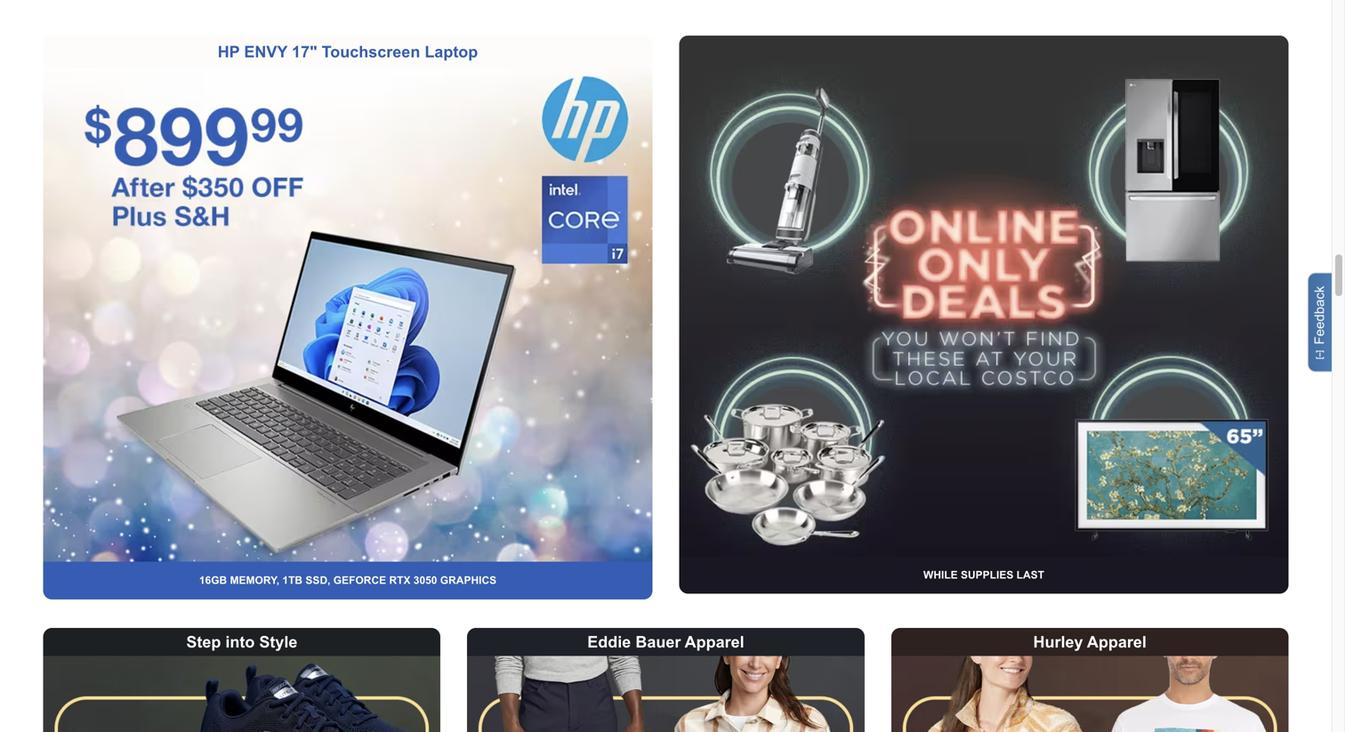 Task type: vqa. For each thing, say whether or not it's contained in the screenshot.
16GB
yes



Task type: describe. For each thing, give the bounding box(es) containing it.
hurley apparel
[[1034, 633, 1147, 651]]

1tb
[[283, 575, 303, 587]]

memory,
[[230, 575, 280, 587]]

hp envy 17" touchscreen laptop
[[218, 43, 478, 61]]

2 apparel from the left
[[1087, 633, 1147, 651]]

men's and women's eddie bauer apparel image
[[467, 656, 865, 733]]

eddie
[[588, 633, 631, 651]]

laptop
[[425, 43, 478, 61]]

into
[[225, 633, 255, 651]]

1 apparel from the left
[[685, 633, 745, 651]]

hp laptop. $899.99 after $350 off plus s and h image
[[43, 68, 653, 562]]

step into style link
[[43, 628, 441, 733]]

while supplies last link
[[680, 36, 1289, 594]]

3050
[[414, 575, 437, 587]]

while supplies last
[[924, 569, 1045, 581]]

men's and women's hurley apparel image
[[892, 656, 1289, 733]]

touchscreen
[[322, 43, 420, 61]]

geforce
[[334, 575, 386, 587]]

17"
[[292, 43, 317, 61]]

hp
[[218, 43, 240, 61]]

style
[[259, 633, 298, 651]]

men's and ladies' shoes image
[[43, 656, 441, 733]]

16gb memory, 1tb ssd, geforce rtx 3050 graphics
[[199, 575, 497, 587]]

step into style
[[186, 633, 298, 651]]

bauer
[[636, 633, 681, 651]]



Task type: locate. For each thing, give the bounding box(es) containing it.
graphics
[[440, 575, 497, 587]]

envy
[[244, 43, 288, 61]]

ssd,
[[306, 575, 331, 587]]

supplies
[[961, 569, 1014, 581]]

while
[[924, 569, 958, 581]]

hurley
[[1034, 633, 1084, 651]]

feedback link
[[1308, 273, 1340, 372]]

rtx
[[389, 575, 411, 587]]

feedback
[[1313, 286, 1328, 345]]

0 horizontal spatial apparel
[[685, 633, 745, 651]]

apparel right "hurley"
[[1087, 633, 1147, 651]]

step
[[186, 633, 221, 651]]

hurley apparel link
[[892, 628, 1289, 733]]

eddie bauer apparel
[[588, 633, 745, 651]]

16gb
[[199, 575, 227, 587]]

apparel right bauer in the bottom of the page
[[685, 633, 745, 651]]

eddie bauer apparel link
[[467, 628, 865, 733]]

1 horizontal spatial apparel
[[1087, 633, 1147, 651]]

online only deals. you won't find these at your local costco image
[[680, 62, 1289, 557]]

apparel
[[685, 633, 745, 651], [1087, 633, 1147, 651]]

last
[[1017, 569, 1045, 581]]



